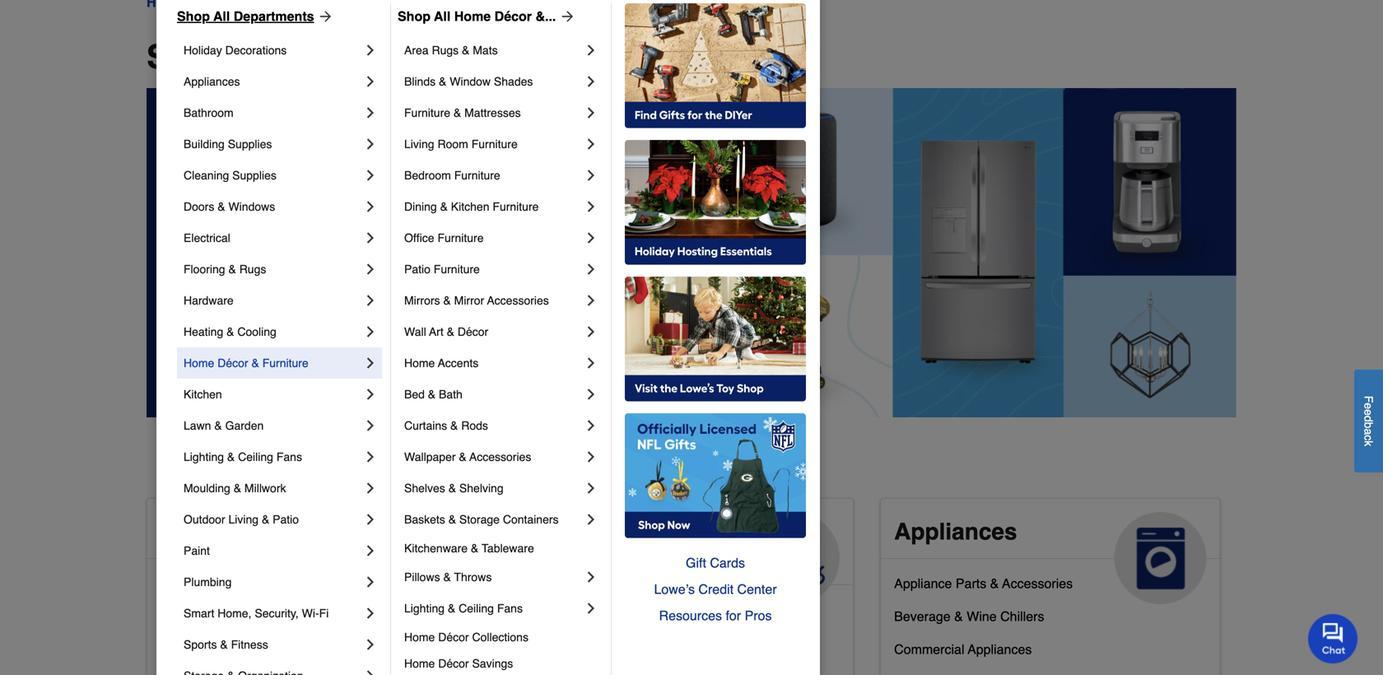 Task type: locate. For each thing, give the bounding box(es) containing it.
arrow right image inside shop all home décor &... link
[[556, 8, 576, 25]]

holiday hosting essentials. image
[[625, 140, 806, 265]]

lowe's
[[654, 582, 695, 597]]

décor down "mirrors & mirror accessories"
[[458, 325, 489, 338]]

1 accessible from the top
[[161, 519, 281, 545]]

0 vertical spatial bedroom
[[404, 169, 451, 182]]

sports & fitness
[[184, 638, 268, 651]]

baskets & storage containers link
[[404, 504, 583, 535]]

pillows & throws
[[404, 571, 492, 584]]

chevron right image for sports & fitness
[[362, 637, 379, 653]]

lighting & ceiling fans link up collections
[[404, 593, 583, 624]]

living down moulding & millwork
[[229, 513, 259, 526]]

kitchen link
[[184, 379, 362, 410]]

2 shop from the left
[[398, 9, 431, 24]]

chat invite button image
[[1309, 614, 1359, 664]]

home down home décor collections
[[404, 657, 435, 670]]

chevron right image for kitchen 'link'
[[362, 386, 379, 403]]

& right blinds
[[439, 75, 447, 88]]

chevron right image for topmost lighting & ceiling fans link
[[362, 449, 379, 465]]

chevron right image for paint link
[[362, 543, 379, 559]]

commercial appliances link
[[895, 638, 1032, 671]]

1 horizontal spatial ceiling
[[459, 602, 494, 615]]

appliances up parts
[[895, 519, 1018, 545]]

appliance parts & accessories link
[[895, 572, 1073, 605]]

appliances down wine
[[968, 642, 1032, 657]]

departments inside 'shop all departments' link
[[234, 9, 314, 24]]

& right dining
[[440, 200, 448, 213]]

beverage
[[895, 609, 951, 624]]

millwork
[[245, 482, 286, 495]]

1 vertical spatial departments
[[288, 38, 490, 76]]

0 vertical spatial supplies
[[228, 138, 272, 151]]

mirrors & mirror accessories
[[404, 294, 549, 307]]

décor down home décor collections
[[438, 657, 469, 670]]

décor for home décor collections
[[438, 631, 469, 644]]

chevron right image for bedroom furniture
[[583, 167, 600, 184]]

supplies up cleaning supplies in the left top of the page
[[228, 138, 272, 151]]

kitchen down bedroom furniture
[[451, 200, 490, 213]]

accessible down moulding
[[161, 519, 281, 545]]

for
[[726, 608, 741, 623]]

2 accessible from the top
[[161, 576, 224, 591]]

accessible up smart
[[161, 576, 224, 591]]

2 vertical spatial supplies
[[586, 602, 637, 618]]

arrow right image
[[314, 8, 334, 25], [556, 8, 576, 25]]

1 vertical spatial patio
[[273, 513, 299, 526]]

& up the throws
[[471, 542, 479, 555]]

1 horizontal spatial all
[[237, 38, 279, 76]]

entry
[[227, 642, 258, 657]]

building supplies link
[[184, 128, 362, 160]]

chevron right image for cleaning supplies
[[362, 167, 379, 184]]

resources for pros
[[659, 608, 772, 623]]

0 horizontal spatial patio
[[273, 513, 299, 526]]

décor for home décor & furniture
[[218, 357, 248, 370]]

ceiling for topmost lighting & ceiling fans link
[[238, 450, 273, 464]]

baskets & storage containers
[[404, 513, 559, 526]]

chevron right image for baskets & storage containers
[[583, 511, 600, 528]]

mirror
[[454, 294, 484, 307]]

center
[[738, 582, 777, 597]]

1 horizontal spatial fans
[[497, 602, 523, 615]]

1 horizontal spatial pet
[[634, 519, 670, 545]]

accessories
[[487, 294, 549, 307], [470, 450, 531, 464], [1003, 576, 1073, 591]]

1 arrow right image from the left
[[314, 8, 334, 25]]

supplies
[[228, 138, 272, 151], [232, 169, 277, 182], [586, 602, 637, 618]]

rugs inside area rugs & mats link
[[432, 44, 459, 57]]

houses,
[[588, 635, 637, 651]]

0 vertical spatial fans
[[277, 450, 302, 464]]

plumbing
[[184, 576, 232, 589]]

pet beds, houses, & furniture link
[[528, 632, 706, 665]]

wall art & décor link
[[404, 316, 583, 348]]

1 vertical spatial lighting & ceiling fans
[[404, 602, 523, 615]]

1 vertical spatial kitchen
[[184, 388, 222, 401]]

0 horizontal spatial bedroom
[[227, 609, 281, 624]]

& left millwork
[[234, 482, 241, 495]]

area rugs & mats
[[404, 44, 498, 57]]

pet up lowe's
[[634, 519, 670, 545]]

rugs right area
[[432, 44, 459, 57]]

bed & bath link
[[404, 379, 583, 410]]

0 vertical spatial pet
[[634, 519, 670, 545]]

patio furniture link
[[404, 254, 583, 285]]

chevron right image for outdoor living & patio
[[362, 511, 379, 528]]

chevron right image
[[362, 42, 379, 58], [362, 73, 379, 90], [362, 105, 379, 121], [583, 136, 600, 152], [362, 167, 379, 184], [583, 167, 600, 184], [583, 198, 600, 215], [362, 261, 379, 278], [362, 292, 379, 309], [583, 292, 600, 309], [362, 324, 379, 340], [583, 324, 600, 340], [583, 386, 600, 403], [362, 418, 379, 434], [583, 449, 600, 465], [362, 480, 379, 497], [362, 511, 379, 528], [583, 511, 600, 528], [362, 574, 379, 590], [362, 637, 379, 653], [362, 668, 379, 675]]

lighting & ceiling fans link up millwork
[[184, 441, 362, 473]]

supplies for cleaning supplies
[[232, 169, 277, 182]]

2 arrow right image from the left
[[556, 8, 576, 25]]

all up 'holiday decorations'
[[213, 9, 230, 24]]

1 shop from the left
[[177, 9, 210, 24]]

bedroom inside 'link'
[[227, 609, 281, 624]]

blinds & window shades
[[404, 75, 533, 88]]

fans up 'moulding & millwork' link
[[277, 450, 302, 464]]

bedroom up fitness
[[227, 609, 281, 624]]

chevron right image for hardware
[[362, 292, 379, 309]]

0 horizontal spatial ceiling
[[238, 450, 273, 464]]

1 vertical spatial lighting & ceiling fans link
[[404, 593, 583, 624]]

chevron right image for electrical link
[[362, 230, 379, 246]]

& down cooling
[[252, 357, 259, 370]]

& right flooring
[[229, 263, 236, 276]]

visit the lowe's toy shop. image
[[625, 277, 806, 402]]

lighting & ceiling fans for topmost lighting & ceiling fans link
[[184, 450, 302, 464]]

flooring & rugs link
[[184, 254, 362, 285]]

collections
[[472, 631, 529, 644]]

0 vertical spatial lighting & ceiling fans
[[184, 450, 302, 464]]

beverage & wine chillers link
[[895, 605, 1045, 638]]

1 e from the top
[[1363, 403, 1376, 409]]

1 horizontal spatial shop
[[398, 9, 431, 24]]

departments for shop all departments
[[288, 38, 490, 76]]

supplies up windows
[[232, 169, 277, 182]]

patio
[[404, 263, 431, 276], [273, 513, 299, 526]]

1 vertical spatial living
[[229, 513, 259, 526]]

sports
[[184, 638, 217, 651]]

0 horizontal spatial all
[[213, 9, 230, 24]]

décor left &...
[[495, 9, 532, 24]]

fans
[[277, 450, 302, 464], [497, 602, 523, 615]]

4 accessible from the top
[[161, 642, 224, 657]]

gift
[[686, 555, 707, 571]]

electrical
[[184, 231, 230, 245]]

décor down the heating & cooling
[[218, 357, 248, 370]]

shop up area
[[398, 9, 431, 24]]

lighting & ceiling fans down garden
[[184, 450, 302, 464]]

chevron right image for wallpaper & accessories
[[583, 449, 600, 465]]

furniture & mattresses
[[404, 106, 521, 119]]

accessible for accessible bedroom
[[161, 609, 224, 624]]

0 horizontal spatial fans
[[277, 450, 302, 464]]

accessories for appliance parts & accessories
[[1003, 576, 1073, 591]]

1 vertical spatial supplies
[[232, 169, 277, 182]]

accessible inside 'link'
[[161, 609, 224, 624]]

chevron right image
[[583, 42, 600, 58], [583, 73, 600, 90], [583, 105, 600, 121], [362, 136, 379, 152], [362, 198, 379, 215], [362, 230, 379, 246], [583, 230, 600, 246], [583, 261, 600, 278], [362, 355, 379, 371], [583, 355, 600, 371], [362, 386, 379, 403], [583, 418, 600, 434], [362, 449, 379, 465], [583, 480, 600, 497], [362, 543, 379, 559], [583, 569, 600, 586], [583, 600, 600, 617], [362, 605, 379, 622]]

arrow right image inside 'shop all departments' link
[[314, 8, 334, 25]]

lighting up moulding
[[184, 450, 224, 464]]

kitchenware & tableware link
[[404, 535, 600, 562]]

doors
[[184, 200, 214, 213]]

all up area rugs & mats
[[434, 9, 451, 24]]

living left room
[[404, 138, 435, 151]]

1 vertical spatial fans
[[497, 602, 523, 615]]

0 horizontal spatial kitchen
[[184, 388, 222, 401]]

1 vertical spatial ceiling
[[459, 602, 494, 615]]

0 vertical spatial living
[[404, 138, 435, 151]]

beverage & wine chillers
[[895, 609, 1045, 624]]

accessories for mirrors & mirror accessories
[[487, 294, 549, 307]]

arrow right image for shop all home décor &...
[[556, 8, 576, 25]]

& down millwork
[[262, 513, 270, 526]]

0 vertical spatial appliances link
[[184, 66, 362, 97]]

departments for shop all departments
[[234, 9, 314, 24]]

garden
[[225, 419, 264, 432]]

décor up home décor savings
[[438, 631, 469, 644]]

wall art & décor
[[404, 325, 489, 338]]

0 vertical spatial accessories
[[487, 294, 549, 307]]

furniture
[[404, 106, 451, 119], [472, 138, 518, 151], [454, 169, 500, 182], [493, 200, 539, 213], [438, 231, 484, 245], [434, 263, 480, 276], [262, 357, 309, 370], [653, 635, 706, 651]]

arrow right image up shop all departments
[[314, 8, 334, 25]]

accessible home
[[161, 519, 352, 545]]

all down 'shop all departments' link
[[237, 38, 279, 76]]

0 vertical spatial departments
[[234, 9, 314, 24]]

pillows
[[404, 571, 440, 584]]

bedroom furniture
[[404, 169, 500, 182]]

supplies up the houses, at the bottom left of the page
[[586, 602, 637, 618]]

0 horizontal spatial rugs
[[239, 263, 266, 276]]

& up 'shelves & shelving'
[[459, 450, 467, 464]]

ceiling up millwork
[[238, 450, 273, 464]]

cards
[[710, 555, 745, 571]]

accessible bathroom
[[161, 576, 284, 591]]

home décor & furniture link
[[184, 348, 362, 379]]

2 vertical spatial accessories
[[1003, 576, 1073, 591]]

1 horizontal spatial lighting & ceiling fans
[[404, 602, 523, 615]]

moulding
[[184, 482, 230, 495]]

rugs
[[432, 44, 459, 57], [239, 263, 266, 276]]

1 vertical spatial pet
[[528, 635, 547, 651]]

0 vertical spatial rugs
[[432, 44, 459, 57]]

pet left beds,
[[528, 635, 547, 651]]

chevron right image for mirrors & mirror accessories
[[583, 292, 600, 309]]

storage
[[459, 513, 500, 526]]

bathroom up building on the top left of page
[[184, 106, 234, 119]]

accessible down smart
[[161, 642, 224, 657]]

shop up holiday
[[177, 9, 210, 24]]

care
[[528, 545, 579, 571]]

0 vertical spatial kitchen
[[451, 200, 490, 213]]

all for departments
[[213, 9, 230, 24]]

1 horizontal spatial lighting
[[404, 602, 445, 615]]

accessible entry & home link
[[161, 638, 309, 671]]

& left mats
[[462, 44, 470, 57]]

& left storage
[[449, 513, 456, 526]]

e up b
[[1363, 409, 1376, 416]]

e up d
[[1363, 403, 1376, 409]]

0 vertical spatial ceiling
[[238, 450, 273, 464]]

rugs inside 'flooring & rugs' link
[[239, 263, 266, 276]]

0 horizontal spatial arrow right image
[[314, 8, 334, 25]]

1 vertical spatial bedroom
[[227, 609, 281, 624]]

chevron right image for living room furniture
[[583, 136, 600, 152]]

shop all departments
[[147, 38, 490, 76]]

appliances down holiday
[[184, 75, 240, 88]]

chevron right image for shelves & shelving link
[[583, 480, 600, 497]]

0 horizontal spatial pet
[[528, 635, 547, 651]]

1 horizontal spatial bedroom
[[404, 169, 451, 182]]

kitchen
[[451, 200, 490, 213], [184, 388, 222, 401]]

lighting & ceiling fans link
[[184, 441, 362, 473], [404, 593, 583, 624]]

bathroom
[[184, 106, 234, 119], [227, 576, 284, 591]]

0 horizontal spatial appliances link
[[184, 66, 362, 97]]

furniture up dining & kitchen furniture
[[454, 169, 500, 182]]

shop all departments link
[[177, 7, 334, 26]]

patio down office
[[404, 263, 431, 276]]

0 vertical spatial lighting & ceiling fans link
[[184, 441, 362, 473]]

& right animal at bottom left
[[611, 519, 628, 545]]

2 horizontal spatial all
[[434, 9, 451, 24]]

1 horizontal spatial kitchen
[[451, 200, 490, 213]]

cleaning supplies
[[184, 169, 277, 182]]

1 horizontal spatial appliances link
[[881, 499, 1220, 604]]

wine
[[967, 609, 997, 624]]

& inside animal & pet care
[[611, 519, 628, 545]]

all for home
[[434, 9, 451, 24]]

chillers
[[1001, 609, 1045, 624]]

patio down 'moulding & millwork' link
[[273, 513, 299, 526]]

0 vertical spatial patio
[[404, 263, 431, 276]]

tableware
[[482, 542, 534, 555]]

0 horizontal spatial lighting & ceiling fans link
[[184, 441, 362, 473]]

furniture down furniture & mattresses link
[[472, 138, 518, 151]]

2 vertical spatial appliances
[[968, 642, 1032, 657]]

smart
[[184, 607, 214, 620]]

1 horizontal spatial arrow right image
[[556, 8, 576, 25]]

enjoy savings year-round. no matter what you're shopping for, find what you need at a great price. image
[[147, 88, 1237, 417]]

shop all departments
[[177, 9, 314, 24]]

lighting & ceiling fans up home décor collections
[[404, 602, 523, 615]]

& right parts
[[990, 576, 999, 591]]

livestock supplies
[[528, 602, 637, 618]]

chevron right image for wall art & décor
[[583, 324, 600, 340]]

chevron right image for bed & bath
[[583, 386, 600, 403]]

lighting for topmost lighting & ceiling fans link
[[184, 450, 224, 464]]

chevron right image for furniture & mattresses link
[[583, 105, 600, 121]]

chevron right image for home accents link
[[583, 355, 600, 371]]

1 vertical spatial lighting
[[404, 602, 445, 615]]

appliance
[[895, 576, 952, 591]]

furniture down blinds
[[404, 106, 451, 119]]

fans up the home décor collections link
[[497, 602, 523, 615]]

bedroom up dining
[[404, 169, 451, 182]]

animal & pet care
[[528, 519, 670, 571]]

appliances image
[[1115, 512, 1207, 604]]

1 horizontal spatial rugs
[[432, 44, 459, 57]]

chevron right image for moulding & millwork
[[362, 480, 379, 497]]

lighting down pillows
[[404, 602, 445, 615]]

3 accessible from the top
[[161, 609, 224, 624]]

chevron right image for curtains & rods link
[[583, 418, 600, 434]]

find gifts for the diyer. image
[[625, 3, 806, 128]]

shop for shop all home décor &...
[[398, 9, 431, 24]]

accessible for accessible home
[[161, 519, 281, 545]]

1 vertical spatial rugs
[[239, 263, 266, 276]]

smart home, security, wi-fi link
[[184, 598, 362, 629]]

heating
[[184, 325, 223, 338]]

appliance parts & accessories
[[895, 576, 1073, 591]]

accessories down 'patio furniture' link
[[487, 294, 549, 307]]

home up home décor savings
[[404, 631, 435, 644]]

accessible up sports
[[161, 609, 224, 624]]

accessible bathroom link
[[161, 572, 284, 605]]

accessories down curtains & rods link
[[470, 450, 531, 464]]

& right 'lawn'
[[214, 419, 222, 432]]

1 vertical spatial accessories
[[470, 450, 531, 464]]

curtains & rods
[[404, 419, 488, 432]]

smart home, security, wi-fi
[[184, 607, 329, 620]]

accessories up chillers
[[1003, 576, 1073, 591]]

0 horizontal spatial lighting
[[184, 450, 224, 464]]

ceiling
[[238, 450, 273, 464], [459, 602, 494, 615]]

0 horizontal spatial shop
[[177, 9, 210, 24]]

arrow right image up area rugs & mats link
[[556, 8, 576, 25]]

appliances link up chillers
[[881, 499, 1220, 604]]

accessories inside appliance parts & accessories link
[[1003, 576, 1073, 591]]

0 horizontal spatial living
[[229, 513, 259, 526]]

resources
[[659, 608, 722, 623]]

& down pillows & throws
[[448, 602, 456, 615]]

bathroom up smart home, security, wi-fi
[[227, 576, 284, 591]]

1 vertical spatial appliances link
[[881, 499, 1220, 604]]

accessories inside mirrors & mirror accessories link
[[487, 294, 549, 307]]

wi-
[[302, 607, 319, 620]]

décor for home décor savings
[[438, 657, 469, 670]]

& left cooling
[[227, 325, 234, 338]]

kitchen up 'lawn'
[[184, 388, 222, 401]]

bed
[[404, 388, 425, 401]]

1 horizontal spatial patio
[[404, 263, 431, 276]]

pet beds, houses, & furniture
[[528, 635, 706, 651]]

furniture down bedroom furniture link
[[493, 200, 539, 213]]

supplies for building supplies
[[228, 138, 272, 151]]

rugs up the hardware link
[[239, 263, 266, 276]]

lawn
[[184, 419, 211, 432]]

bed & bath
[[404, 388, 463, 401]]

appliances link down the "decorations"
[[184, 66, 362, 97]]

home down the security,
[[274, 642, 309, 657]]

home down wall
[[404, 357, 435, 370]]

moulding & millwork
[[184, 482, 286, 495]]

chevron right image for heating & cooling
[[362, 324, 379, 340]]

ceiling up home décor collections
[[459, 602, 494, 615]]

0 vertical spatial lighting
[[184, 450, 224, 464]]

0 horizontal spatial lighting & ceiling fans
[[184, 450, 302, 464]]



Task type: describe. For each thing, give the bounding box(es) containing it.
chevron right image for lawn & garden
[[362, 418, 379, 434]]

chevron right image for blinds & window shades link on the left top of page
[[583, 73, 600, 90]]

holiday decorations
[[184, 44, 287, 57]]

building
[[184, 138, 225, 151]]

office
[[404, 231, 434, 245]]

chevron right image for building supplies link
[[362, 136, 379, 152]]

livestock supplies link
[[528, 599, 637, 632]]

furniture up kitchen 'link'
[[262, 357, 309, 370]]

furniture up mirror
[[434, 263, 480, 276]]

paint
[[184, 544, 210, 558]]

window
[[450, 75, 491, 88]]

office furniture link
[[404, 222, 583, 254]]

accessible home image
[[381, 512, 473, 604]]

f
[[1363, 396, 1376, 403]]

shelves & shelving link
[[404, 473, 583, 504]]

0 vertical spatial appliances
[[184, 75, 240, 88]]

chevron right image for area rugs & mats link
[[583, 42, 600, 58]]

commercial
[[895, 642, 965, 657]]

security,
[[255, 607, 299, 620]]

shop for shop all departments
[[177, 9, 210, 24]]

dining & kitchen furniture link
[[404, 191, 583, 222]]

shelves & shelving
[[404, 482, 504, 495]]

bathroom link
[[184, 97, 362, 128]]

flooring
[[184, 263, 225, 276]]

furniture down the resources
[[653, 635, 706, 651]]

& right doors
[[218, 200, 225, 213]]

chevron right image for doors & windows link
[[362, 198, 379, 215]]

chevron right image for pillows & throws link
[[583, 569, 600, 586]]

gift cards
[[686, 555, 745, 571]]

& up the living room furniture
[[454, 106, 461, 119]]

decorations
[[225, 44, 287, 57]]

1 horizontal spatial living
[[404, 138, 435, 151]]

1 vertical spatial appliances
[[895, 519, 1018, 545]]

& right art
[[447, 325, 455, 338]]

accents
[[438, 357, 479, 370]]

chevron right image for holiday decorations
[[362, 42, 379, 58]]

& right bed
[[428, 388, 436, 401]]

shop all home décor &... link
[[398, 7, 576, 26]]

& left mirror
[[443, 294, 451, 307]]

plumbing link
[[184, 567, 362, 598]]

holiday decorations link
[[184, 35, 362, 66]]

living room furniture
[[404, 138, 518, 151]]

gift cards link
[[625, 550, 806, 576]]

& left wine
[[955, 609, 963, 624]]

accessible bedroom
[[161, 609, 281, 624]]

b
[[1363, 422, 1376, 429]]

0 vertical spatial bathroom
[[184, 106, 234, 119]]

mattresses
[[465, 106, 521, 119]]

pet inside animal & pet care
[[634, 519, 670, 545]]

chevron right image for rightmost lighting & ceiling fans link
[[583, 600, 600, 617]]

curtains
[[404, 419, 447, 432]]

kitchen inside 'link'
[[184, 388, 222, 401]]

supplies for livestock supplies
[[586, 602, 637, 618]]

chevron right image for plumbing
[[362, 574, 379, 590]]

home down 'moulding & millwork' link
[[288, 519, 352, 545]]

home décor & furniture
[[184, 357, 309, 370]]

fans for chevron right icon for rightmost lighting & ceiling fans link
[[497, 602, 523, 615]]

wallpaper & accessories
[[404, 450, 531, 464]]

accessible for accessible bathroom
[[161, 576, 224, 591]]

paint link
[[184, 535, 362, 567]]

accessible for accessible entry & home
[[161, 642, 224, 657]]

containers
[[503, 513, 559, 526]]

home up mats
[[454, 9, 491, 24]]

building supplies
[[184, 138, 272, 151]]

lighting for rightmost lighting & ceiling fans link
[[404, 602, 445, 615]]

outdoor
[[184, 513, 225, 526]]

chevron right image for dining & kitchen furniture
[[583, 198, 600, 215]]

home,
[[218, 607, 252, 620]]

rods
[[461, 419, 488, 432]]

lighting & ceiling fans for rightmost lighting & ceiling fans link
[[404, 602, 523, 615]]

officially licensed n f l gifts. shop now. image
[[625, 413, 806, 539]]

f e e d b a c k button
[[1355, 370, 1384, 473]]

& up moulding & millwork
[[227, 450, 235, 464]]

living room furniture link
[[404, 128, 583, 160]]

ceiling for rightmost lighting & ceiling fans link
[[459, 602, 494, 615]]

animal & pet care image
[[748, 512, 840, 604]]

wallpaper & accessories link
[[404, 441, 583, 473]]

wallpaper
[[404, 450, 456, 464]]

furniture & mattresses link
[[404, 97, 583, 128]]

shelving
[[459, 482, 504, 495]]

chevron right image for smart home, security, wi-fi link
[[362, 605, 379, 622]]

1 horizontal spatial lighting & ceiling fans link
[[404, 593, 583, 624]]

1 vertical spatial bathroom
[[227, 576, 284, 591]]

accessories inside wallpaper & accessories link
[[470, 450, 531, 464]]

chevron right image for home décor & furniture link on the left
[[362, 355, 379, 371]]

area rugs & mats link
[[404, 35, 583, 66]]

bedroom furniture link
[[404, 160, 583, 191]]

lawn & garden link
[[184, 410, 362, 441]]

blinds & window shades link
[[404, 66, 583, 97]]

animal
[[528, 519, 604, 545]]

fans for chevron right icon for topmost lighting & ceiling fans link
[[277, 450, 302, 464]]

home down heating
[[184, 357, 214, 370]]

home décor collections
[[404, 631, 529, 644]]

bath
[[439, 388, 463, 401]]

blinds
[[404, 75, 436, 88]]

& right entry
[[262, 642, 270, 657]]

& right shelves
[[449, 482, 456, 495]]

office furniture
[[404, 231, 484, 245]]

hardware
[[184, 294, 234, 307]]

room
[[438, 138, 468, 151]]

commercial appliances
[[895, 642, 1032, 657]]

chevron right image for 'patio furniture' link
[[583, 261, 600, 278]]

credit
[[699, 582, 734, 597]]

k
[[1363, 441, 1376, 447]]

c
[[1363, 435, 1376, 441]]

chevron right image for flooring & rugs
[[362, 261, 379, 278]]

chevron right image for office furniture link
[[583, 230, 600, 246]]

accessible home link
[[147, 499, 486, 604]]

chevron right image for bathroom
[[362, 105, 379, 121]]

home décor collections link
[[404, 624, 600, 651]]

arrow right image for shop all departments
[[314, 8, 334, 25]]

wall
[[404, 325, 426, 338]]

lowe's credit center
[[654, 582, 777, 597]]

& left rods
[[451, 419, 458, 432]]

2 e from the top
[[1363, 409, 1376, 416]]

chevron right image for appliances
[[362, 73, 379, 90]]

& right pillows
[[443, 571, 451, 584]]

& down accessible bedroom 'link' at the left bottom of the page
[[220, 638, 228, 651]]

fitness
[[231, 638, 268, 651]]

cleaning supplies link
[[184, 160, 362, 191]]

home décor savings link
[[404, 651, 600, 675]]

resources for pros link
[[625, 603, 806, 629]]

animal & pet care link
[[514, 499, 853, 604]]

& right the houses, at the bottom left of the page
[[640, 635, 649, 651]]

shades
[[494, 75, 533, 88]]

mats
[[473, 44, 498, 57]]

sports & fitness link
[[184, 629, 362, 661]]

furniture down dining & kitchen furniture
[[438, 231, 484, 245]]

hardware link
[[184, 285, 362, 316]]



Task type: vqa. For each thing, say whether or not it's contained in the screenshot.
'Wallpaper'
yes



